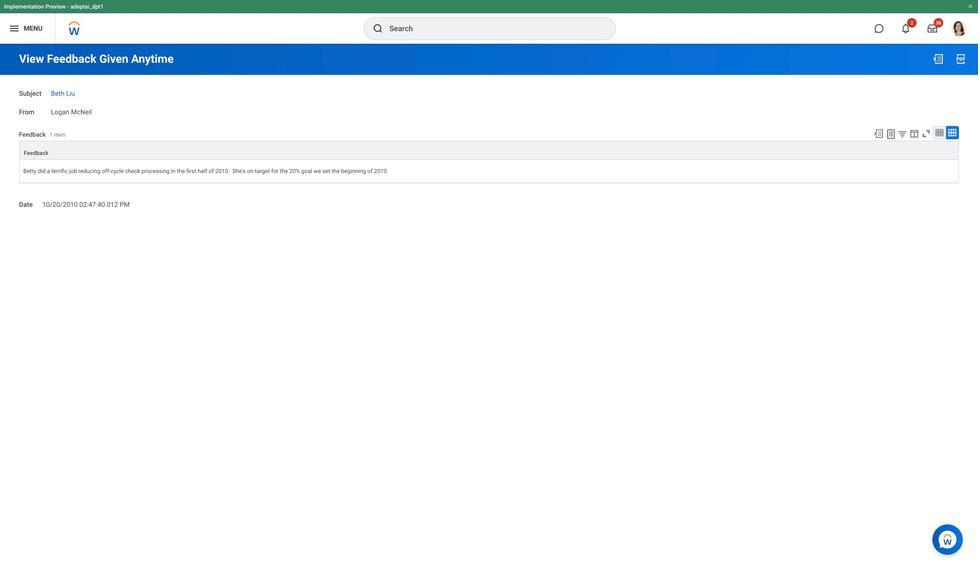 Task type: locate. For each thing, give the bounding box(es) containing it.
expand table image
[[948, 128, 957, 138]]

export to excel image
[[933, 53, 944, 65]]

inbox large image
[[928, 24, 937, 33]]

close environment banner image
[[968, 3, 974, 9]]

justify image
[[9, 23, 20, 34]]

main content
[[0, 44, 978, 218]]

toolbar
[[869, 126, 959, 141]]

fullscreen image
[[921, 128, 932, 139]]

notifications large image
[[901, 24, 911, 33]]

view printable version (pdf) image
[[956, 53, 967, 65]]

select to filter grid data image
[[897, 129, 908, 139]]

Search Workday  search field
[[389, 18, 596, 39]]

row
[[19, 141, 959, 160]]

table image
[[935, 128, 945, 138]]

banner
[[0, 0, 978, 44]]

click to view/edit grid preferences image
[[909, 128, 920, 139]]



Task type: describe. For each thing, give the bounding box(es) containing it.
search image
[[372, 23, 384, 34]]

profile logan mcneil image
[[952, 21, 967, 38]]

export to worksheets image
[[886, 128, 897, 140]]

export to excel image
[[874, 128, 884, 139]]



Task type: vqa. For each thing, say whether or not it's contained in the screenshot.
middle View
no



